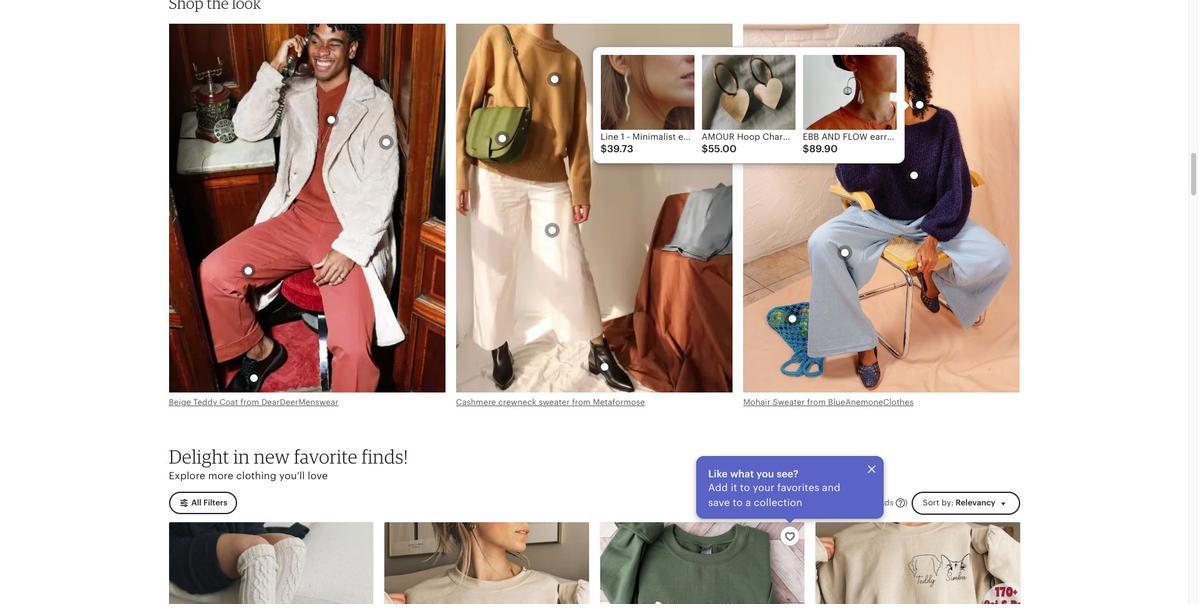 Task type: describe. For each thing, give the bounding box(es) containing it.
$ for $ 89.90
[[803, 143, 810, 155]]

image containing listing cashmere crewneck sweater from metaformose image
[[456, 24, 733, 393]]

hoop
[[737, 131, 761, 141]]

ads
[[879, 498, 894, 508]]

delight
[[169, 445, 229, 468]]

your
[[753, 482, 775, 494]]

metaformose
[[593, 398, 645, 407]]

cashmere crewneck sweater from metaformose
[[456, 398, 645, 407]]

love
[[308, 470, 328, 482]]

1 vertical spatial to
[[733, 497, 743, 509]]

sweater
[[539, 398, 570, 407]]

see?
[[777, 468, 799, 480]]

new
[[254, 445, 290, 468]]

like what you see? add it to your favorites and save to a collection
[[709, 468, 841, 509]]

amour hoop charm earrings $ 55.00
[[702, 131, 829, 155]]

by:
[[942, 498, 954, 508]]

tis the season sweatshirt, christmas tis the season sweatshirt, merry christmas shirt, christmas sweatshirt, cute winter hoodie image
[[600, 522, 805, 604]]

$ inside amour hoop charm earrings $ 55.00
[[702, 143, 709, 155]]

filters
[[204, 498, 228, 508]]

cashmere
[[456, 398, 496, 407]]

it
[[731, 482, 738, 494]]

$ 89.90
[[803, 143, 838, 155]]

a
[[746, 497, 752, 509]]

with
[[860, 498, 877, 508]]

(
[[795, 498, 798, 508]]

)
[[905, 498, 908, 508]]

charm
[[763, 131, 792, 141]]

what
[[731, 468, 754, 480]]

cashmere crewneck sweater from metaformose link
[[456, 398, 645, 407]]

39.73
[[607, 143, 634, 155]]

blueanemoneclothes
[[829, 398, 914, 407]]

like
[[709, 468, 728, 480]]

with ads
[[860, 498, 894, 508]]

tooltip containing like what you see?
[[697, 456, 884, 522]]

mohair sweater from blueanemoneclothes link
[[744, 398, 914, 407]]

from for deardeermenswear
[[241, 398, 259, 407]]

favorite
[[294, 445, 358, 468]]

you
[[757, 468, 775, 480]]

( 158,514 results,
[[795, 498, 858, 508]]

clothing
[[236, 470, 277, 482]]

3 from from the left
[[808, 398, 826, 407]]

coat
[[220, 398, 238, 407]]

$ 39.73
[[601, 143, 634, 155]]

add
[[709, 482, 728, 494]]

in
[[233, 445, 250, 468]]



Task type: vqa. For each thing, say whether or not it's contained in the screenshot.
first
no



Task type: locate. For each thing, give the bounding box(es) containing it.
$
[[601, 143, 607, 155], [702, 143, 709, 155], [803, 143, 810, 155]]

55.00
[[709, 143, 737, 155]]

amour hoop charm earrings image
[[702, 55, 796, 130]]

favorites
[[778, 482, 820, 494]]

beige teddy coat from deardeermenswear link
[[169, 398, 339, 407]]

cable knitted lounge socks // open work knit lounge socks image
[[169, 522, 373, 604]]

deardeermenswear
[[262, 398, 339, 407]]

0 horizontal spatial $
[[601, 143, 607, 155]]

image containing listing beige teddy coat from deardeermenswear image
[[169, 24, 446, 393]]

cat sweatshirt,cute cat sweatshirt,black cat shirt,cat peeking sweatshirt,womens funny sweatshirt,gift for cats lover,cat mom sweatshirt image
[[385, 522, 589, 604]]

and
[[823, 482, 841, 494]]

from for metaformose
[[572, 398, 591, 407]]

personalized dog and cat ears sweatshirt, gift for pet mom, dog name shirt, pet memorial tee, new pet owner gift, custom cat breeds ears image
[[816, 522, 1020, 604]]

all filters
[[191, 498, 228, 508]]

0 vertical spatial tooltip
[[593, 47, 908, 164]]

2 from from the left
[[572, 398, 591, 407]]

2 horizontal spatial from
[[808, 398, 826, 407]]

89.90
[[810, 143, 838, 155]]

delight in new favorite finds! explore more clothing you'll love
[[169, 445, 408, 482]]

1 vertical spatial tooltip
[[697, 456, 884, 522]]

2 $ from the left
[[702, 143, 709, 155]]

image containing listing mohair sweater from blueanemoneclothes image
[[744, 24, 1020, 393]]

0 horizontal spatial from
[[241, 398, 259, 407]]

crewneck
[[499, 398, 537, 407]]

tooltip containing $
[[593, 47, 908, 164]]

0 vertical spatial to
[[740, 482, 751, 494]]

sweater
[[773, 398, 805, 407]]

amour
[[702, 131, 735, 141]]

you'll
[[279, 470, 305, 482]]

earrings
[[794, 131, 829, 141]]

save
[[709, 497, 730, 509]]

1 $ from the left
[[601, 143, 607, 155]]

from
[[241, 398, 259, 407], [572, 398, 591, 407], [808, 398, 826, 407]]

1 horizontal spatial $
[[702, 143, 709, 155]]

158,514
[[798, 498, 827, 508]]

results,
[[829, 498, 858, 508]]

sort by: relevancy
[[923, 498, 996, 508]]

teddy
[[193, 398, 217, 407]]

$ for $ 39.73
[[601, 143, 607, 155]]

mohair
[[744, 398, 771, 407]]

3 $ from the left
[[803, 143, 810, 155]]

ebb and flow earrings | mobile earrings, gold earrings, bubbles, clear, dangle earrings, minimalist earrings, glass jewelry | image
[[803, 55, 897, 130]]

collection
[[754, 497, 803, 509]]

mohair sweater from blueanemoneclothes
[[744, 398, 914, 407]]

to right it
[[740, 482, 751, 494]]

more
[[208, 470, 234, 482]]

all
[[191, 498, 202, 508]]

relevancy
[[956, 498, 996, 508]]

2 horizontal spatial $
[[803, 143, 810, 155]]

beige teddy coat from deardeermenswear
[[169, 398, 339, 407]]

1 horizontal spatial from
[[572, 398, 591, 407]]

to
[[740, 482, 751, 494], [733, 497, 743, 509]]

sort
[[923, 498, 940, 508]]

to left a
[[733, 497, 743, 509]]

line 1 - minimalist earring in brass or neisilber, asymmetric earrings, women jewelry, minimalist statement stud, silver stud, gift for her image
[[601, 55, 695, 130]]

all filters button
[[169, 492, 237, 515]]

explore
[[169, 470, 206, 482]]

1 from from the left
[[241, 398, 259, 407]]

beige
[[169, 398, 191, 407]]

finds!
[[362, 445, 408, 468]]

tooltip
[[593, 47, 908, 164], [697, 456, 884, 522]]



